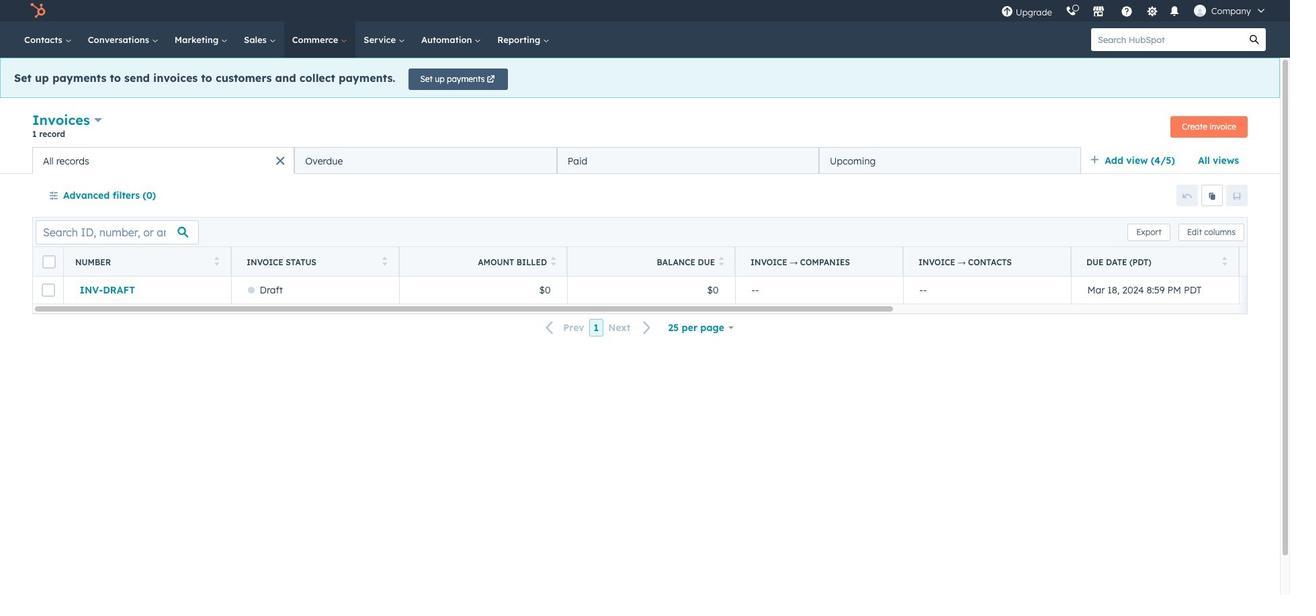 Task type: locate. For each thing, give the bounding box(es) containing it.
1 press to sort. element from the left
[[214, 256, 219, 268]]

2 press to sort. image from the left
[[551, 256, 556, 266]]

4 press to sort. image from the left
[[1222, 256, 1227, 266]]

marketplaces image
[[1093, 6, 1105, 18]]

menu
[[995, 0, 1274, 22]]

2 column header from the left
[[903, 247, 1072, 277]]

3 press to sort. image from the left
[[719, 256, 724, 266]]

press to sort. image
[[214, 256, 219, 266]]

pagination navigation
[[538, 319, 660, 337]]

press to sort. image
[[382, 256, 387, 266], [551, 256, 556, 266], [719, 256, 724, 266], [1222, 256, 1227, 266]]

2 press to sort. element from the left
[[382, 256, 387, 268]]

4 press to sort. element from the left
[[719, 256, 724, 268]]

press to sort. element
[[214, 256, 219, 268], [382, 256, 387, 268], [551, 256, 556, 268], [719, 256, 724, 268], [1222, 256, 1227, 268]]

column header
[[735, 247, 904, 277], [903, 247, 1072, 277]]

banner
[[32, 110, 1248, 147]]



Task type: vqa. For each thing, say whether or not it's contained in the screenshot.
Search ID, number, or amount billed search field
yes



Task type: describe. For each thing, give the bounding box(es) containing it.
jacob simon image
[[1194, 5, 1206, 17]]

Search ID, number, or amount billed search field
[[36, 220, 199, 244]]

Search HubSpot search field
[[1092, 28, 1244, 51]]

3 press to sort. element from the left
[[551, 256, 556, 268]]

5 press to sort. element from the left
[[1222, 256, 1227, 268]]

1 column header from the left
[[735, 247, 904, 277]]

1 press to sort. image from the left
[[382, 256, 387, 266]]



